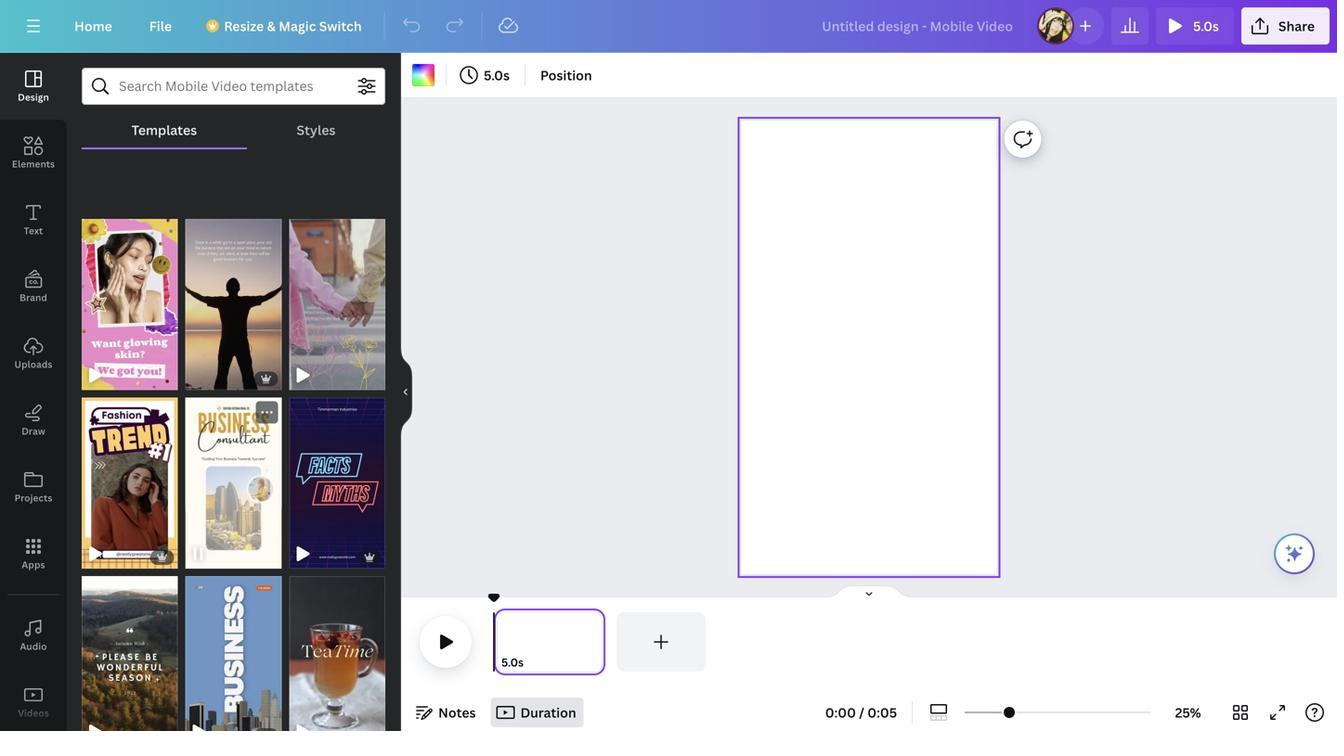 Task type: describe. For each thing, give the bounding box(es) containing it.
/
[[859, 704, 864, 722]]

2 vertical spatial 5.0s
[[501, 655, 524, 670]]

#ffffff image
[[412, 64, 435, 86]]

home link
[[59, 7, 127, 45]]

25% button
[[1158, 698, 1218, 728]]

5.0s inside main menu bar
[[1193, 17, 1219, 35]]

brown simple autumn wish tiktok video group
[[82, 565, 178, 732]]

trimming, end edge slider
[[589, 613, 605, 672]]

draw
[[22, 425, 45, 438]]

videos
[[18, 708, 49, 720]]

elements button
[[0, 120, 67, 187]]

main menu bar
[[0, 0, 1337, 53]]

styles button
[[247, 112, 385, 148]]

design button
[[0, 53, 67, 120]]

file
[[149, 17, 172, 35]]

side panel tab list
[[0, 53, 67, 732]]

full photo - minimalist - quote nature - tiktok video image
[[185, 219, 282, 390]]

home
[[74, 17, 112, 35]]

0:00
[[825, 704, 856, 722]]

resize & magic switch button
[[194, 7, 377, 45]]

&
[[267, 17, 276, 35]]

position
[[540, 66, 592, 84]]

design
[[18, 91, 49, 104]]

Page title text field
[[532, 654, 539, 672]]

notes
[[438, 704, 476, 722]]

projects
[[14, 492, 52, 505]]

projects button
[[0, 454, 67, 521]]

position button
[[533, 60, 599, 90]]

switch
[[319, 17, 362, 35]]

resize
[[224, 17, 264, 35]]

duration button
[[491, 698, 584, 728]]

magic
[[279, 17, 316, 35]]

yellow and white retro fashion trend tiktok video group
[[82, 387, 178, 569]]



Task type: locate. For each thing, give the bounding box(es) containing it.
duration
[[520, 704, 576, 722]]

pink yellow purple magazine collage ad tiktok video group
[[82, 208, 178, 390]]

1 vertical spatial 5.0s
[[484, 66, 510, 84]]

0:00 / 0:05
[[825, 704, 897, 722]]

pink yellow animated flower overlay mobile video group
[[289, 208, 385, 390]]

food and beverage tiktok video in white light yellow minimal elegant style group
[[289, 565, 385, 732]]

uploads button
[[0, 320, 67, 387]]

5.0s left share dropdown button
[[1193, 17, 1219, 35]]

file button
[[134, 7, 187, 45]]

yellow and white minimalist business consultant tiktok story group
[[185, 398, 282, 569]]

apps button
[[0, 521, 67, 588]]

0 vertical spatial 5.0s
[[1193, 17, 1219, 35]]

0 vertical spatial 5.0s button
[[1156, 7, 1234, 45]]

blue orange modern animated facts myths tiktok video group
[[289, 387, 385, 569]]

brand button
[[0, 253, 67, 320]]

5.0s left the position
[[484, 66, 510, 84]]

Search Mobile Video templates search field
[[119, 69, 348, 104]]

2 vertical spatial 5.0s button
[[501, 654, 524, 672]]

audio
[[20, 641, 47, 653]]

audio button
[[0, 603, 67, 669]]

share button
[[1241, 7, 1330, 45]]

text
[[24, 225, 43, 237]]

canva assistant image
[[1283, 543, 1305, 565]]

elements
[[12, 158, 55, 170]]

5.0s button
[[1156, 7, 1234, 45], [454, 60, 517, 90], [501, 654, 524, 672]]

5.0s button left page title text box
[[501, 654, 524, 672]]

apps
[[22, 559, 45, 571]]

uploads
[[14, 358, 52, 371]]

5.0s button left share dropdown button
[[1156, 7, 1234, 45]]

blue red white modern breaking news tiktok story group
[[185, 565, 282, 732]]

trimming, start edge slider
[[494, 613, 511, 672]]

hide pages image
[[825, 585, 914, 600]]

videos button
[[0, 669, 67, 732]]

1 vertical spatial 5.0s button
[[454, 60, 517, 90]]

full photo - minimalist - quote nature - tiktok video group
[[185, 208, 282, 390]]

styles
[[297, 121, 336, 139]]

share
[[1278, 17, 1315, 35]]

brand
[[20, 292, 47, 304]]

draw button
[[0, 387, 67, 454]]

hide image
[[400, 348, 412, 437]]

notes button
[[409, 698, 483, 728]]

templates
[[132, 121, 197, 139]]

templates button
[[82, 112, 247, 148]]

0:05
[[868, 704, 897, 722]]

resize & magic switch
[[224, 17, 362, 35]]

text button
[[0, 187, 67, 253]]

25%
[[1175, 704, 1201, 722]]

5.0s
[[1193, 17, 1219, 35], [484, 66, 510, 84], [501, 655, 524, 670]]

5.0s button right #ffffff icon
[[454, 60, 517, 90]]

Design title text field
[[807, 7, 1030, 45]]

5.0s left page title text box
[[501, 655, 524, 670]]



Task type: vqa. For each thing, say whether or not it's contained in the screenshot.
the 5.0s within MAIN menu bar
yes



